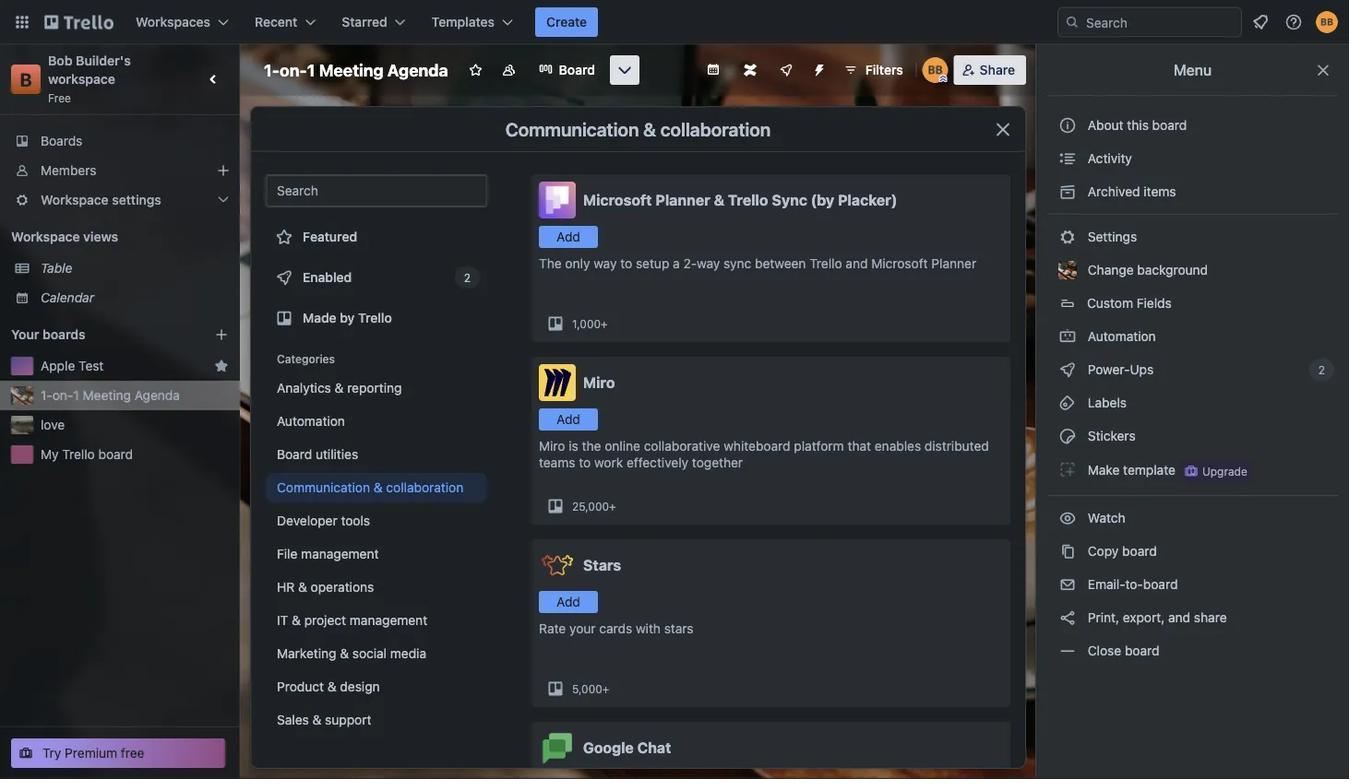Task type: describe. For each thing, give the bounding box(es) containing it.
activity link
[[1048, 144, 1338, 174]]

0 notifications image
[[1250, 11, 1272, 33]]

sm image for copy board
[[1059, 543, 1077, 561]]

effectively
[[627, 455, 689, 471]]

sales & support link
[[266, 706, 487, 736]]

0 horizontal spatial agenda
[[134, 388, 180, 403]]

recent
[[255, 14, 297, 30]]

bob
[[48, 53, 72, 68]]

workspaces
[[136, 14, 210, 30]]

1-on-1 meeting agenda link
[[41, 387, 229, 405]]

it & project management
[[277, 613, 427, 629]]

watch
[[1084, 511, 1129, 526]]

meeting inside board name text field
[[319, 60, 384, 80]]

1 vertical spatial 1-
[[41, 388, 52, 403]]

workspace
[[48, 72, 115, 87]]

archived
[[1088, 184, 1140, 199]]

collaborative
[[644, 439, 720, 454]]

2 for enabled
[[464, 271, 471, 284]]

email-
[[1088, 577, 1125, 593]]

with
[[636, 622, 661, 637]]

workspace navigation collapse icon image
[[201, 66, 227, 92]]

25,000
[[572, 500, 609, 513]]

product & design
[[277, 680, 380, 695]]

close
[[1088, 644, 1122, 659]]

power ups image
[[779, 63, 793, 78]]

power-
[[1088, 362, 1130, 377]]

agenda inside board name text field
[[387, 60, 448, 80]]

+ for microsoft planner & trello sync (by placker)
[[601, 317, 608, 330]]

5,000
[[572, 683, 602, 696]]

templates button
[[421, 7, 524, 37]]

placker)
[[838, 192, 897, 209]]

media
[[390, 646, 426, 662]]

add button for miro
[[539, 409, 598, 431]]

0 horizontal spatial meeting
[[83, 388, 131, 403]]

0 horizontal spatial on-
[[52, 388, 73, 403]]

1 horizontal spatial microsoft
[[871, 256, 928, 271]]

featured link
[[266, 219, 487, 256]]

file management link
[[266, 540, 487, 569]]

menu
[[1174, 61, 1212, 79]]

Board name text field
[[255, 55, 457, 85]]

trello right my
[[62, 447, 95, 462]]

sync
[[772, 192, 807, 209]]

b link
[[11, 65, 41, 94]]

automation image
[[805, 55, 830, 81]]

a
[[673, 256, 680, 271]]

Search text field
[[266, 174, 487, 208]]

add button for microsoft planner & trello sync (by placker)
[[539, 226, 598, 248]]

members link
[[0, 156, 240, 186]]

recent button
[[244, 7, 327, 37]]

1 way from the left
[[594, 256, 617, 271]]

sm image for email-to-board
[[1059, 576, 1077, 594]]

bob builder (bobbuilder40) image
[[923, 57, 948, 83]]

1 horizontal spatial communication
[[505, 118, 639, 140]]

product & design link
[[266, 673, 487, 702]]

1,000
[[572, 317, 601, 330]]

copy
[[1088, 544, 1119, 559]]

workspace settings
[[41, 192, 161, 208]]

custom
[[1087, 296, 1133, 311]]

board up to-
[[1122, 544, 1157, 559]]

starred
[[342, 14, 387, 30]]

activity
[[1084, 151, 1132, 166]]

& for hr & operations link
[[298, 580, 307, 595]]

power-ups
[[1084, 362, 1157, 377]]

labels
[[1084, 395, 1127, 411]]

your
[[569, 622, 596, 637]]

board for to-
[[1143, 577, 1178, 593]]

marketing & social media link
[[266, 640, 487, 669]]

chat
[[637, 740, 671, 757]]

bob builder's workspace link
[[48, 53, 134, 87]]

tools
[[341, 514, 370, 529]]

0 vertical spatial and
[[846, 256, 868, 271]]

workspaces button
[[125, 7, 240, 37]]

0 horizontal spatial 1-on-1 meeting agenda
[[41, 388, 180, 403]]

open information menu image
[[1285, 13, 1303, 31]]

share
[[1194, 611, 1227, 626]]

copy board
[[1084, 544, 1157, 559]]

change
[[1088, 263, 1134, 278]]

sm image for power-ups
[[1059, 361, 1077, 379]]

add for stars
[[557, 595, 580, 610]]

upgrade
[[1202, 465, 1248, 478]]

add board image
[[214, 328, 229, 342]]

25,000 +
[[572, 500, 616, 513]]

sm image for watch
[[1059, 509, 1077, 528]]

analytics & reporting link
[[266, 374, 487, 403]]

email-to-board
[[1084, 577, 1178, 593]]

workspace for workspace settings
[[41, 192, 109, 208]]

to inside "miro is the online collaborative whiteboard platform that enables distributed teams to work effectively together"
[[579, 455, 591, 471]]

sync
[[724, 256, 751, 271]]

your boards
[[11, 327, 86, 342]]

template
[[1123, 463, 1176, 478]]

platform
[[794, 439, 844, 454]]

builder's
[[76, 53, 131, 68]]

project
[[304, 613, 346, 629]]

product
[[277, 680, 324, 695]]

try premium free
[[42, 746, 144, 761]]

the
[[582, 439, 601, 454]]

1,000 +
[[572, 317, 608, 330]]

social
[[352, 646, 387, 662]]

this member is an admin of this board. image
[[939, 75, 948, 83]]

& for communication & collaboration 'link'
[[374, 480, 383, 496]]

the
[[539, 256, 562, 271]]

trello left sync
[[728, 192, 768, 209]]

custom fields button
[[1048, 289, 1338, 318]]

0 horizontal spatial 1
[[73, 388, 79, 403]]

sm image for labels
[[1059, 394, 1077, 413]]

workspace visible image
[[502, 63, 517, 78]]

add button for stars
[[539, 592, 598, 614]]

& for sales & support link
[[312, 713, 322, 728]]

customize views image
[[615, 61, 634, 79]]

share button
[[954, 55, 1026, 85]]

design
[[340, 680, 380, 695]]

together
[[692, 455, 743, 471]]

marketing
[[277, 646, 336, 662]]

calendar power-up image
[[706, 62, 721, 77]]

0 horizontal spatial microsoft
[[583, 192, 652, 209]]

support
[[325, 713, 371, 728]]

it
[[277, 613, 288, 629]]

sales & support
[[277, 713, 371, 728]]

sm image for settings
[[1059, 228, 1077, 246]]

filters button
[[838, 55, 909, 85]]

custom fields
[[1087, 296, 1172, 311]]

1 vertical spatial automation link
[[266, 407, 487, 437]]

to-
[[1125, 577, 1143, 593]]

sales
[[277, 713, 309, 728]]



Task type: locate. For each thing, give the bounding box(es) containing it.
communication & collaboration down board utilities link in the bottom of the page
[[277, 480, 464, 496]]

developer tools
[[277, 514, 370, 529]]

bob builder's workspace free
[[48, 53, 134, 104]]

sm image left labels
[[1059, 394, 1077, 413]]

back to home image
[[44, 7, 114, 37]]

miro
[[583, 374, 615, 392], [539, 439, 565, 454]]

on- down recent dropdown button
[[280, 60, 307, 80]]

0 vertical spatial +
[[601, 317, 608, 330]]

0 horizontal spatial miro
[[539, 439, 565, 454]]

make template
[[1084, 463, 1176, 478]]

1 vertical spatial add button
[[539, 409, 598, 431]]

1
[[307, 60, 315, 80], [73, 388, 79, 403]]

starred icon image
[[214, 359, 229, 374]]

1 horizontal spatial way
[[697, 256, 720, 271]]

automation link down analytics & reporting link
[[266, 407, 487, 437]]

sm image
[[1059, 150, 1077, 168], [1059, 228, 1077, 246], [1059, 328, 1077, 346], [1059, 427, 1077, 446], [1059, 609, 1077, 628]]

and inside print, export, and share link
[[1168, 611, 1191, 626]]

communication & collaboration
[[505, 118, 771, 140], [277, 480, 464, 496]]

1 vertical spatial and
[[1168, 611, 1191, 626]]

about this board
[[1088, 118, 1187, 133]]

ups
[[1130, 362, 1154, 377]]

automation up the board utilities
[[277, 414, 345, 429]]

add up is
[[557, 412, 580, 427]]

apple test link
[[41, 357, 207, 376]]

setup
[[636, 256, 669, 271]]

0 horizontal spatial communication
[[277, 480, 370, 496]]

sm image inside the copy board link
[[1059, 543, 1077, 561]]

1 down recent dropdown button
[[307, 60, 315, 80]]

1 vertical spatial workspace
[[11, 229, 80, 245]]

teams
[[539, 455, 575, 471]]

items
[[1144, 184, 1176, 199]]

sm image inside stickers link
[[1059, 427, 1077, 446]]

google chat
[[583, 740, 671, 757]]

1 vertical spatial add
[[557, 412, 580, 427]]

2 way from the left
[[697, 256, 720, 271]]

archived items link
[[1048, 177, 1338, 207]]

miro inside "miro is the online collaborative whiteboard platform that enables distributed teams to work effectively together"
[[539, 439, 565, 454]]

1 vertical spatial board
[[277, 447, 312, 462]]

sm image inside close board link
[[1059, 642, 1077, 661]]

on-
[[280, 60, 307, 80], [52, 388, 73, 403]]

0 vertical spatial 2
[[464, 271, 471, 284]]

0 vertical spatial meeting
[[319, 60, 384, 80]]

1 vertical spatial 1-on-1 meeting agenda
[[41, 388, 180, 403]]

boards
[[41, 133, 82, 149]]

rate
[[539, 622, 566, 637]]

add button up the only
[[539, 226, 598, 248]]

print,
[[1088, 611, 1119, 626]]

add button up your
[[539, 592, 598, 614]]

add for microsoft planner & trello sync (by placker)
[[557, 229, 580, 245]]

management inside "file management" link
[[301, 547, 379, 562]]

automation link down custom fields button
[[1048, 322, 1338, 352]]

0 horizontal spatial communication & collaboration
[[277, 480, 464, 496]]

try
[[42, 746, 61, 761]]

developer tools link
[[266, 507, 487, 536]]

google
[[583, 740, 634, 757]]

board inside button
[[1152, 118, 1187, 133]]

miro for miro
[[583, 374, 615, 392]]

1 horizontal spatial to
[[620, 256, 632, 271]]

microsoft planner & trello sync (by placker)
[[583, 192, 897, 209]]

settings
[[112, 192, 161, 208]]

6 sm image from the top
[[1059, 543, 1077, 561]]

0 vertical spatial on-
[[280, 60, 307, 80]]

1 horizontal spatial automation
[[1084, 329, 1156, 344]]

microsoft down 'placker)'
[[871, 256, 928, 271]]

board right this
[[1152, 118, 1187, 133]]

0 horizontal spatial collaboration
[[386, 480, 464, 496]]

1 horizontal spatial 1-
[[264, 60, 280, 80]]

board down export,
[[1125, 644, 1160, 659]]

cards
[[599, 622, 632, 637]]

agenda left star or unstar board icon
[[387, 60, 448, 80]]

starred button
[[331, 7, 417, 37]]

2 add from the top
[[557, 412, 580, 427]]

way right the only
[[594, 256, 617, 271]]

communication & collaboration link
[[266, 473, 487, 503]]

3 sm image from the top
[[1059, 328, 1077, 346]]

0 vertical spatial 1-on-1 meeting agenda
[[264, 60, 448, 80]]

1 horizontal spatial on-
[[280, 60, 307, 80]]

(by
[[811, 192, 835, 209]]

2 add button from the top
[[539, 409, 598, 431]]

1 vertical spatial communication & collaboration
[[277, 480, 464, 496]]

2 vertical spatial add
[[557, 595, 580, 610]]

2
[[464, 271, 471, 284], [1319, 364, 1325, 377]]

1 horizontal spatial 2
[[1319, 364, 1325, 377]]

0 vertical spatial board
[[559, 62, 595, 78]]

collaboration inside 'link'
[[386, 480, 464, 496]]

sm image inside labels link
[[1059, 394, 1077, 413]]

communication down board link
[[505, 118, 639, 140]]

add button up is
[[539, 409, 598, 431]]

enabled
[[303, 270, 352, 285]]

archived items
[[1084, 184, 1176, 199]]

workspace settings button
[[0, 186, 240, 215]]

sm image for activity
[[1059, 150, 1077, 168]]

& for product & design link
[[327, 680, 337, 695]]

whiteboard
[[724, 439, 791, 454]]

& for it & project management link
[[292, 613, 301, 629]]

stickers
[[1084, 429, 1136, 444]]

sm image left the archived
[[1059, 183, 1077, 201]]

calendar link
[[41, 289, 229, 307]]

0 vertical spatial microsoft
[[583, 192, 652, 209]]

trello right between
[[810, 256, 842, 271]]

analytics & reporting
[[277, 381, 402, 396]]

that
[[848, 439, 871, 454]]

sm image inside email-to-board link
[[1059, 576, 1077, 594]]

file management
[[277, 547, 379, 562]]

3 add from the top
[[557, 595, 580, 610]]

board for this
[[1152, 118, 1187, 133]]

automation up power-ups
[[1084, 329, 1156, 344]]

board left 'utilities'
[[277, 447, 312, 462]]

marketing & social media
[[277, 646, 426, 662]]

1- up love
[[41, 388, 52, 403]]

0 horizontal spatial automation link
[[266, 407, 487, 437]]

sm image for print, export, and share
[[1059, 609, 1077, 628]]

members
[[41, 163, 96, 178]]

miro up teams
[[539, 439, 565, 454]]

5 sm image from the top
[[1059, 609, 1077, 628]]

5 sm image from the top
[[1059, 509, 1077, 528]]

views
[[83, 229, 118, 245]]

categories
[[277, 353, 335, 365]]

0 vertical spatial collaboration
[[660, 118, 771, 140]]

1 vertical spatial to
[[579, 455, 591, 471]]

collaboration down calendar power-up 'icon'
[[660, 118, 771, 140]]

0 vertical spatial miro
[[583, 374, 615, 392]]

add for miro
[[557, 412, 580, 427]]

0 vertical spatial workspace
[[41, 192, 109, 208]]

7 sm image from the top
[[1059, 576, 1077, 594]]

1 horizontal spatial collaboration
[[660, 118, 771, 140]]

0 vertical spatial management
[[301, 547, 379, 562]]

+ for stars
[[602, 683, 609, 696]]

1 horizontal spatial miro
[[583, 374, 615, 392]]

& for analytics & reporting link
[[335, 381, 344, 396]]

sm image left power-
[[1059, 361, 1077, 379]]

table
[[41, 261, 72, 276]]

3 sm image from the top
[[1059, 394, 1077, 413]]

1 vertical spatial automation
[[277, 414, 345, 429]]

sm image left watch
[[1059, 509, 1077, 528]]

workspace
[[41, 192, 109, 208], [11, 229, 80, 245]]

0 horizontal spatial automation
[[277, 414, 345, 429]]

test
[[79, 359, 104, 374]]

made by trello link
[[266, 300, 487, 337]]

search image
[[1065, 15, 1080, 30]]

create
[[546, 14, 587, 30]]

1 horizontal spatial board
[[559, 62, 595, 78]]

0 horizontal spatial 2
[[464, 271, 471, 284]]

+ for miro
[[609, 500, 616, 513]]

it & project management link
[[266, 606, 487, 636]]

communication & collaboration down customize views image
[[505, 118, 771, 140]]

0 horizontal spatial way
[[594, 256, 617, 271]]

1 vertical spatial +
[[609, 500, 616, 513]]

sm image left close
[[1059, 642, 1077, 661]]

1 horizontal spatial meeting
[[319, 60, 384, 80]]

1 vertical spatial collaboration
[[386, 480, 464, 496]]

miro down 1,000 +
[[583, 374, 615, 392]]

3 add button from the top
[[539, 592, 598, 614]]

hr & operations link
[[266, 573, 487, 603]]

free
[[48, 91, 71, 104]]

1 vertical spatial management
[[350, 613, 427, 629]]

boards
[[42, 327, 86, 342]]

management inside it & project management link
[[350, 613, 427, 629]]

2 vertical spatial +
[[602, 683, 609, 696]]

about this board button
[[1048, 111, 1338, 140]]

settings link
[[1048, 222, 1338, 252]]

confluence icon image
[[744, 64, 757, 77]]

to
[[620, 256, 632, 271], [579, 455, 591, 471]]

sm image
[[1059, 183, 1077, 201], [1059, 361, 1077, 379], [1059, 394, 1077, 413], [1059, 461, 1077, 479], [1059, 509, 1077, 528], [1059, 543, 1077, 561], [1059, 576, 1077, 594], [1059, 642, 1077, 661]]

developer
[[277, 514, 337, 529]]

sm image inside the settings link
[[1059, 228, 1077, 246]]

2 for power-ups
[[1319, 364, 1325, 377]]

sm image for close board
[[1059, 642, 1077, 661]]

0 vertical spatial add button
[[539, 226, 598, 248]]

to left setup
[[620, 256, 632, 271]]

to down the
[[579, 455, 591, 471]]

sm image for archived items
[[1059, 183, 1077, 201]]

copy board link
[[1048, 537, 1338, 567]]

filters
[[865, 62, 903, 78]]

1 vertical spatial 1
[[73, 388, 79, 403]]

board for board
[[559, 62, 595, 78]]

collaboration down board utilities link in the bottom of the page
[[386, 480, 464, 496]]

1 vertical spatial 2
[[1319, 364, 1325, 377]]

1 vertical spatial meeting
[[83, 388, 131, 403]]

1-on-1 meeting agenda down apple test link
[[41, 388, 180, 403]]

meeting down test
[[83, 388, 131, 403]]

Search field
[[1080, 8, 1241, 36]]

communication inside 'link'
[[277, 480, 370, 496]]

1 horizontal spatial agenda
[[387, 60, 448, 80]]

sm image left email-
[[1059, 576, 1077, 594]]

1-on-1 meeting agenda inside board name text field
[[264, 60, 448, 80]]

board up print, export, and share
[[1143, 577, 1178, 593]]

stars
[[664, 622, 694, 637]]

0 vertical spatial add
[[557, 229, 580, 245]]

about
[[1088, 118, 1124, 133]]

1 horizontal spatial 1-on-1 meeting agenda
[[264, 60, 448, 80]]

your
[[11, 327, 39, 342]]

online
[[605, 439, 640, 454]]

sm image inside archived items link
[[1059, 183, 1077, 201]]

way
[[594, 256, 617, 271], [697, 256, 720, 271]]

0 vertical spatial 1-
[[264, 60, 280, 80]]

board for board utilities
[[277, 447, 312, 462]]

& for the marketing & social media link
[[340, 646, 349, 662]]

1 vertical spatial communication
[[277, 480, 370, 496]]

0 vertical spatial to
[[620, 256, 632, 271]]

sm image for stickers
[[1059, 427, 1077, 446]]

1 vertical spatial agenda
[[134, 388, 180, 403]]

board down love link
[[98, 447, 133, 462]]

agenda
[[387, 60, 448, 80], [134, 388, 180, 403]]

1 vertical spatial microsoft
[[871, 256, 928, 271]]

microsoft up setup
[[583, 192, 652, 209]]

sm image for make template
[[1059, 461, 1077, 479]]

sm image inside print, export, and share link
[[1059, 609, 1077, 628]]

1- inside board name text field
[[264, 60, 280, 80]]

and left share
[[1168, 611, 1191, 626]]

1 inside board name text field
[[307, 60, 315, 80]]

by
[[340, 311, 355, 326]]

sm image left copy
[[1059, 543, 1077, 561]]

sm image left 'make'
[[1059, 461, 1077, 479]]

2 sm image from the top
[[1059, 228, 1077, 246]]

change background link
[[1048, 256, 1338, 285]]

workspace up table
[[11, 229, 80, 245]]

1-on-1 meeting agenda down starred
[[264, 60, 448, 80]]

0 vertical spatial automation link
[[1048, 322, 1338, 352]]

and down 'placker)'
[[846, 256, 868, 271]]

email-to-board link
[[1048, 570, 1338, 600]]

0 horizontal spatial to
[[579, 455, 591, 471]]

agenda up love link
[[134, 388, 180, 403]]

0 vertical spatial 1
[[307, 60, 315, 80]]

1 down apple test
[[73, 388, 79, 403]]

try premium free button
[[11, 739, 225, 769]]

meeting
[[319, 60, 384, 80], [83, 388, 131, 403]]

1 vertical spatial on-
[[52, 388, 73, 403]]

board
[[1152, 118, 1187, 133], [98, 447, 133, 462], [1122, 544, 1157, 559], [1143, 577, 1178, 593], [1125, 644, 1160, 659]]

workspace inside 'dropdown button'
[[41, 192, 109, 208]]

1 horizontal spatial 1
[[307, 60, 315, 80]]

your boards with 4 items element
[[11, 324, 186, 346]]

workspace for workspace views
[[11, 229, 80, 245]]

sm image inside activity link
[[1059, 150, 1077, 168]]

1-on-1 meeting agenda
[[264, 60, 448, 80], [41, 388, 180, 403]]

primary element
[[0, 0, 1349, 44]]

1 sm image from the top
[[1059, 150, 1077, 168]]

star or unstar board image
[[469, 63, 483, 78]]

board left customize views image
[[559, 62, 595, 78]]

microsoft
[[583, 192, 652, 209], [871, 256, 928, 271]]

print, export, and share link
[[1048, 604, 1338, 633]]

communication up the developer tools on the bottom of page
[[277, 480, 370, 496]]

1 sm image from the top
[[1059, 183, 1077, 201]]

way left sync
[[697, 256, 720, 271]]

2 sm image from the top
[[1059, 361, 1077, 379]]

sm image inside watch link
[[1059, 509, 1077, 528]]

only
[[565, 256, 590, 271]]

1 horizontal spatial planner
[[932, 256, 977, 271]]

0 horizontal spatial planner
[[656, 192, 710, 209]]

workspace down 'members'
[[41, 192, 109, 208]]

& inside 'link'
[[374, 480, 383, 496]]

1-
[[264, 60, 280, 80], [41, 388, 52, 403]]

board for trello
[[98, 447, 133, 462]]

sm image for automation
[[1059, 328, 1077, 346]]

distributed
[[925, 439, 989, 454]]

the only way to setup a 2-way sync between trello and microsoft planner
[[539, 256, 977, 271]]

on- down apple
[[52, 388, 73, 403]]

communication & collaboration inside 'link'
[[277, 480, 464, 496]]

trello right the by
[[358, 311, 392, 326]]

management up operations
[[301, 547, 379, 562]]

my trello board
[[41, 447, 133, 462]]

1 vertical spatial planner
[[932, 256, 977, 271]]

0 vertical spatial communication
[[505, 118, 639, 140]]

0 vertical spatial planner
[[656, 192, 710, 209]]

4 sm image from the top
[[1059, 427, 1077, 446]]

8 sm image from the top
[[1059, 642, 1077, 661]]

miro is the online collaborative whiteboard platform that enables distributed teams to work effectively together
[[539, 439, 989, 471]]

miro for miro is the online collaborative whiteboard platform that enables distributed teams to work effectively together
[[539, 439, 565, 454]]

4 sm image from the top
[[1059, 461, 1077, 479]]

1- down recent
[[264, 60, 280, 80]]

hr & operations
[[277, 580, 374, 595]]

1 add from the top
[[557, 229, 580, 245]]

0 horizontal spatial board
[[277, 447, 312, 462]]

0 vertical spatial agenda
[[387, 60, 448, 80]]

management down hr & operations link
[[350, 613, 427, 629]]

1 vertical spatial miro
[[539, 439, 565, 454]]

1 horizontal spatial automation link
[[1048, 322, 1338, 352]]

1 horizontal spatial and
[[1168, 611, 1191, 626]]

1 horizontal spatial communication & collaboration
[[505, 118, 771, 140]]

1 add button from the top
[[539, 226, 598, 248]]

on- inside board name text field
[[280, 60, 307, 80]]

0 horizontal spatial 1-
[[41, 388, 52, 403]]

2 vertical spatial add button
[[539, 592, 598, 614]]

bob builder (bobbuilder40) image
[[1316, 11, 1338, 33]]

0 vertical spatial communication & collaboration
[[505, 118, 771, 140]]

0 horizontal spatial and
[[846, 256, 868, 271]]

between
[[755, 256, 806, 271]]

analytics
[[277, 381, 331, 396]]

stars
[[583, 557, 621, 575]]

0 vertical spatial automation
[[1084, 329, 1156, 344]]

add up your
[[557, 595, 580, 610]]

add up the only
[[557, 229, 580, 245]]

featured
[[303, 229, 357, 245]]

meeting down starred
[[319, 60, 384, 80]]



Task type: vqa. For each thing, say whether or not it's contained in the screenshot.
Close popover icon
no



